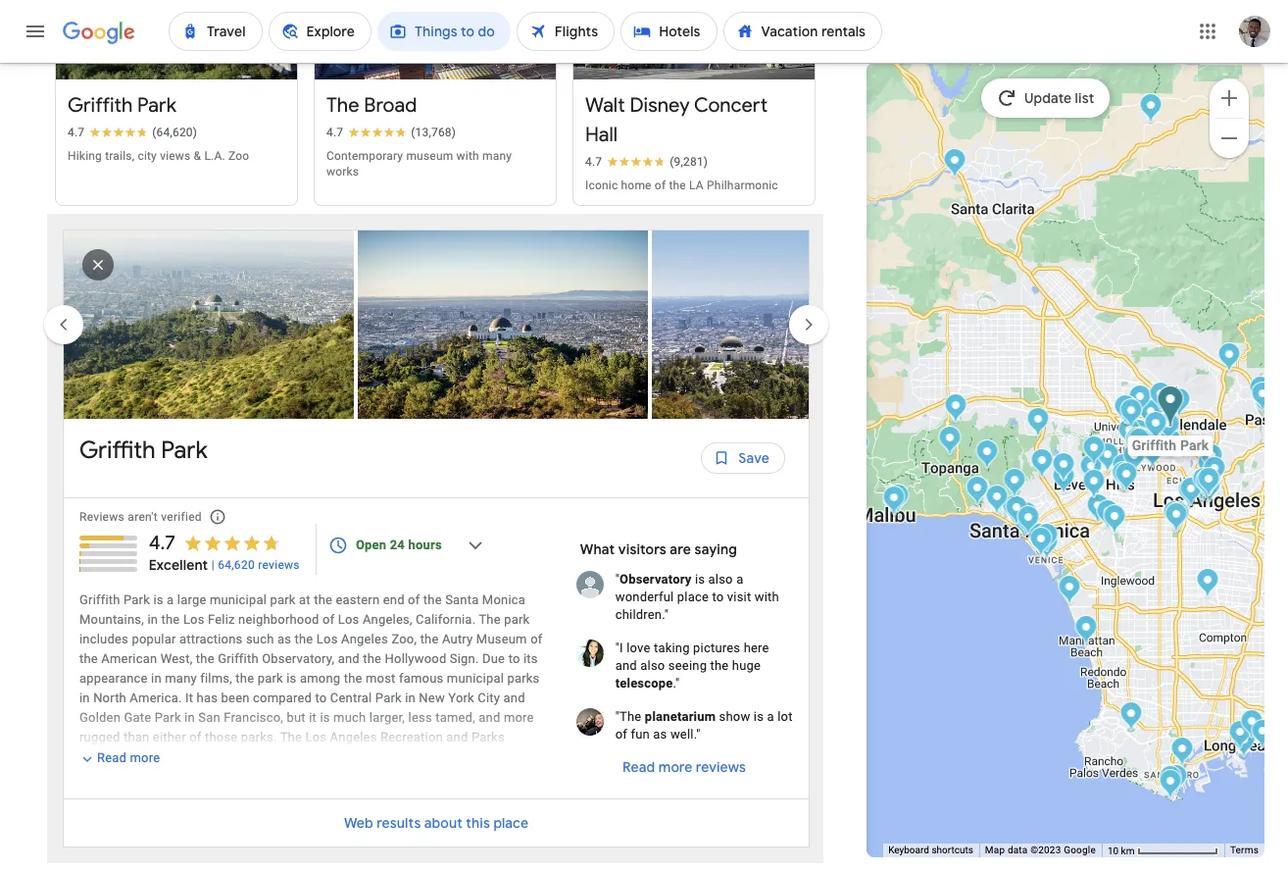 Task type: locate. For each thing, give the bounding box(es) containing it.
many right 'museum'
[[483, 149, 512, 163]]

0 horizontal spatial it
[[309, 710, 317, 725]]

0 horizontal spatial a
[[167, 593, 174, 607]]

griffith park up aren't on the left bottom
[[79, 436, 207, 465]]

park down "monica" at the left of the page
[[504, 612, 530, 627]]

among
[[300, 671, 341, 686]]

read
[[97, 751, 127, 766], [623, 758, 656, 776]]

is down saying
[[695, 572, 705, 587]]

"i love taking pictures here and also seeing the huge telescope ."
[[616, 641, 770, 691]]

the left broad
[[327, 93, 360, 118]]

abbot kinney boulevard image
[[1036, 523, 1059, 555]]

norton simon museum image
[[1256, 389, 1279, 422]]

excellent
[[149, 556, 208, 574]]

francisco,
[[224, 710, 284, 725]]

hollywood forever cemetery image
[[1142, 438, 1165, 471]]

united
[[257, 828, 294, 843]]

1 horizontal spatial municipal
[[447, 671, 504, 686]]

the hollywood museum image
[[1129, 429, 1151, 461]]

malibu creek state park image
[[847, 431, 870, 463]]

1 vertical spatial with
[[755, 590, 780, 604]]

los angeles state historic park image
[[1204, 456, 1227, 488]]

of left fun
[[616, 727, 628, 742]]

"urban
[[429, 750, 467, 764]]

0 horizontal spatial more
[[130, 751, 160, 766]]

map data ©2023 google
[[986, 845, 1097, 855]]

but
[[287, 710, 306, 725]]

los angeles city hall image
[[1196, 469, 1219, 501]]

malibu lagoon state beach image
[[884, 487, 907, 519]]

reviews inside "excellent | 64,620 reviews"
[[258, 558, 300, 572]]

2 horizontal spatial largest
[[468, 809, 508, 823]]

show is a lot of fun as well."
[[616, 709, 793, 742]]

0 horizontal spatial parks
[[160, 789, 192, 804]]

downtown santa monica image
[[1016, 501, 1038, 534]]

map
[[986, 845, 1006, 855]]

1 vertical spatial many
[[165, 671, 197, 686]]

the
[[327, 93, 360, 118], [479, 612, 501, 627], [280, 730, 302, 745], [197, 769, 219, 784]]

more up 8,
[[130, 751, 160, 766]]

hollywood sign image
[[1140, 399, 1163, 432]]

seeing
[[669, 658, 707, 673]]

a inside is also a wonderful place to visit with children."
[[737, 572, 744, 587]]

of up adopted
[[190, 730, 202, 745]]

4.7 for walt disney concert hall
[[586, 155, 602, 169]]

0 horizontal spatial read
[[97, 751, 127, 766]]

0 vertical spatial san
[[198, 710, 221, 725]]

petersen automotive museum image
[[1112, 462, 1134, 494]]

1 list item from the left
[[64, 231, 358, 419]]

0 vertical spatial angeles
[[341, 632, 388, 647]]

aren't
[[128, 510, 158, 524]]

the hollywood roosevelt image
[[1126, 428, 1148, 460]]

west,
[[161, 652, 193, 666]]

as left an
[[394, 750, 408, 764]]

4.7 up excellent
[[149, 531, 175, 555]]

park
[[270, 593, 296, 607], [504, 612, 530, 627], [258, 671, 283, 686], [365, 750, 391, 764], [222, 769, 248, 784], [462, 789, 488, 804], [192, 828, 218, 843]]

universal studio tour image
[[1117, 395, 1139, 428]]

park up the mountains,
[[124, 593, 150, 607]]

read up january
[[97, 751, 127, 766]]

0 vertical spatial north
[[93, 691, 126, 706]]

jurassic world – the ride image
[[1115, 394, 1137, 427]]

1 horizontal spatial a
[[737, 572, 744, 587]]

hollywood walk of fame image
[[1136, 428, 1159, 460]]

is inside is also a wonderful place to visit with children."
[[695, 572, 705, 587]]

natural history museum of los angeles county image
[[1164, 500, 1186, 533]]

to down among
[[315, 691, 327, 706]]

descanso gardens image
[[1219, 342, 1241, 375]]

zoom out map image
[[1218, 126, 1242, 150]]

griffith up 4.7 out of 5 stars from 64,620 reviews 'image'
[[68, 93, 133, 118]]

place right this
[[494, 814, 529, 832]]

"the planetarium
[[616, 709, 716, 724]]

crypto.com arena image
[[1179, 478, 1201, 510]]

griffith park is a large municipal park at the eastern end of the santa monica mountains, in the los feliz neighborhood of los angeles, california. the park includes popular attractions such as the los angeles zoo, the autry museum of the american west, the griffith observatory, and the hollywood sign. due to its appearance in many films, the park is among the most famous municipal parks in north america. it has been compared to central park in new york city and golden gate park in san francisco, but it is much larger, less tamed, and more rugged than either of those parks. the los angeles recreation and parks commission adopted the characterization of the park as an "urban wilderness" on january 8, 2014. the park covers 4,310 acres of land, making it one of the largest urban parks in north america. it is the second-largest city park in california, after mission trails preserve in san diego, and the 11th-largest municipally-owned park in the united states.
[[79, 593, 543, 843]]

0 vertical spatial a
[[737, 572, 744, 587]]

parks
[[508, 671, 540, 686], [160, 789, 192, 804]]

rose bowl stadium image
[[1250, 376, 1273, 408]]

place
[[678, 590, 709, 604], [494, 814, 529, 832]]

dodger stadium image
[[1198, 451, 1221, 484]]

runyon canyon park image
[[1119, 418, 1141, 450]]

park up either on the left of page
[[155, 710, 181, 725]]

adamson house museum image
[[883, 486, 906, 518]]

1 horizontal spatial it
[[458, 769, 465, 784]]

to inside is also a wonderful place to visit with children."
[[713, 590, 724, 604]]

san up 'states.'
[[326, 809, 348, 823]]

and
[[338, 652, 360, 666], [616, 658, 637, 673], [504, 691, 526, 706], [479, 710, 501, 725], [447, 730, 468, 745], [391, 809, 413, 823]]

griffith up reviews
[[79, 436, 156, 465]]

it left one
[[458, 769, 465, 784]]

also up telescope
[[641, 658, 665, 673]]

terms
[[1231, 845, 1259, 855]]

read inside read more link
[[97, 751, 127, 766]]

museum of latin american art (molaa) image
[[1241, 709, 1264, 742]]

2 vertical spatial a
[[768, 709, 775, 724]]

santa monica state beach image
[[1012, 504, 1034, 537]]

parks down the 2014.
[[160, 789, 192, 804]]

0 vertical spatial reviews
[[258, 558, 300, 572]]

diego,
[[351, 809, 388, 823]]

0 horizontal spatial north
[[93, 691, 126, 706]]

korean friendship bell image
[[1160, 765, 1182, 797]]

a left large
[[167, 593, 174, 607]]

0 vertical spatial place
[[678, 590, 709, 604]]

city up 11th-
[[438, 789, 459, 804]]

north down appearance
[[93, 691, 126, 706]]

cabrillo marine aquarium image
[[1166, 764, 1188, 797]]

the up "been"
[[236, 671, 254, 686]]

1 horizontal spatial north
[[210, 789, 243, 804]]

the up the popular
[[161, 612, 180, 627]]

as down the "the planetarium
[[654, 727, 667, 742]]

america. down covers
[[246, 789, 298, 804]]

with right visit
[[755, 590, 780, 604]]

1 vertical spatial north
[[210, 789, 243, 804]]

grand central market image
[[1192, 472, 1215, 504]]

0 horizontal spatial america.
[[130, 691, 182, 706]]

0 horizontal spatial city
[[138, 149, 157, 163]]

park
[[137, 93, 177, 118], [161, 436, 207, 465], [124, 593, 150, 607], [376, 691, 402, 706], [155, 710, 181, 725]]

with right 'museum'
[[457, 149, 480, 163]]

urban
[[123, 789, 157, 804]]

0 horizontal spatial many
[[165, 671, 197, 686]]

adopted
[[156, 750, 204, 764]]

a for show is a lot of fun as well."
[[768, 709, 775, 724]]

1 vertical spatial it
[[458, 769, 465, 784]]

in down west,
[[151, 671, 162, 686]]

venice beach skatepark image
[[1030, 527, 1053, 559]]

many down west,
[[165, 671, 197, 686]]

malibu pier image
[[887, 484, 910, 516]]

close detail image
[[75, 242, 122, 289]]

2 vertical spatial as
[[394, 750, 408, 764]]

kenneth hahn state recreation area image
[[1104, 504, 1127, 537]]

save
[[739, 450, 770, 467]]

visit
[[728, 590, 752, 604]]

bronson caves image
[[1145, 411, 1168, 443]]

heal the bay aquarium image
[[1016, 506, 1038, 539]]

the
[[669, 179, 687, 193], [314, 593, 333, 607], [424, 593, 442, 607], [161, 612, 180, 627], [295, 632, 313, 647], [420, 632, 439, 647], [79, 652, 98, 666], [196, 652, 215, 666], [363, 652, 382, 666], [711, 658, 729, 673], [236, 671, 254, 686], [344, 671, 363, 686], [208, 750, 226, 764], [343, 750, 362, 764], [509, 769, 528, 784], [326, 789, 345, 804], [416, 809, 435, 823], [235, 828, 253, 843]]

1 vertical spatial also
[[641, 658, 665, 673]]

zoo,
[[392, 632, 417, 647]]

park down one
[[462, 789, 488, 804]]

1 horizontal spatial america.
[[246, 789, 298, 804]]

a
[[737, 572, 744, 587], [167, 593, 174, 607], [768, 709, 775, 724]]

24
[[390, 538, 405, 552]]

central
[[330, 691, 372, 706]]

attractions
[[180, 632, 243, 647]]

1 vertical spatial place
[[494, 814, 529, 832]]

a up visit
[[737, 572, 744, 587]]

1 horizontal spatial place
[[678, 590, 709, 604]]

2 horizontal spatial more
[[659, 758, 693, 776]]

1 vertical spatial as
[[654, 727, 667, 742]]

the getty image
[[1031, 448, 1054, 481]]

4,310
[[294, 769, 326, 784]]

2014.
[[161, 769, 194, 784]]

0 horizontal spatial with
[[457, 149, 480, 163]]

the grove image
[[1115, 453, 1137, 486]]

read more link
[[79, 750, 160, 767]]

iconic
[[586, 179, 618, 193]]

griffith observatory image
[[1155, 413, 1178, 445]]

monica
[[482, 593, 526, 607]]

fun
[[631, 727, 650, 742]]

new
[[419, 691, 445, 706]]

1 horizontal spatial reviews
[[697, 758, 747, 776]]

el pueblo de los angeles historical monument image
[[1199, 467, 1222, 499]]

read for read more reviews
[[623, 758, 656, 776]]

pink's hot dogs image
[[1124, 443, 1146, 476]]

3 list item from the left
[[652, 231, 947, 419]]

pacific park on the santa monica pier image
[[1014, 508, 1036, 540]]

universal studios hollywood image
[[1118, 396, 1140, 429]]

0 vertical spatial also
[[709, 572, 733, 587]]

0 horizontal spatial reviews
[[258, 558, 300, 572]]

due
[[483, 652, 505, 666]]

the down attractions
[[196, 652, 215, 666]]

the down pictures
[[711, 658, 729, 673]]

0 horizontal spatial to
[[315, 691, 327, 706]]

hollywood
[[385, 652, 447, 666]]

update
[[1025, 89, 1073, 107]]

at
[[299, 593, 311, 607]]

1 horizontal spatial to
[[509, 652, 520, 666]]

in up 'states.'
[[312, 809, 323, 823]]

place inside is also a wonderful place to visit with children."
[[678, 590, 709, 604]]

to left visit
[[713, 590, 724, 604]]

hiking
[[68, 149, 102, 163]]

10 km button
[[1102, 844, 1225, 858]]

1 horizontal spatial san
[[326, 809, 348, 823]]

1 horizontal spatial more
[[504, 710, 534, 725]]

ovation hollywood image
[[1127, 427, 1149, 459]]

telescope
[[616, 676, 673, 691]]

0 horizontal spatial also
[[641, 658, 665, 673]]

the up central
[[344, 671, 363, 686]]

concert
[[694, 93, 768, 118]]

4.7 up iconic at top
[[586, 155, 602, 169]]

it right but at the bottom of page
[[309, 710, 317, 725]]

1 horizontal spatial also
[[709, 572, 733, 587]]

also
[[709, 572, 733, 587], [641, 658, 665, 673]]

read down fun
[[623, 758, 656, 776]]

public art "urban light" image
[[1113, 461, 1135, 493]]

4.7 out of 5 stars from 64,620 reviews image
[[68, 125, 197, 141]]

angeles down angeles,
[[341, 632, 388, 647]]

excellent | 64,620 reviews
[[149, 556, 300, 574]]

is right show
[[754, 709, 764, 724]]

1 vertical spatial griffith park
[[79, 436, 207, 465]]

california african american museum image
[[1168, 501, 1190, 534]]

of up its
[[531, 632, 543, 647]]

largest down one
[[468, 809, 508, 823]]

©2023
[[1031, 845, 1062, 855]]

2 horizontal spatial a
[[768, 709, 775, 724]]

more for read more
[[130, 751, 160, 766]]

manhattan beach pier image
[[1076, 615, 1098, 647]]

1 vertical spatial america.
[[246, 789, 298, 804]]

show
[[720, 709, 751, 724]]

1 horizontal spatial with
[[755, 590, 780, 604]]

making
[[411, 769, 454, 784]]

as down neighborhood
[[278, 632, 291, 647]]

largest up california,
[[79, 789, 120, 804]]

of right end
[[408, 593, 420, 607]]

4.7 inside 'image'
[[68, 126, 85, 140]]

warner bros. studio tour hollywood image
[[1130, 385, 1152, 417]]

city inside griffith park is a large municipal park at the eastern end of the santa monica mountains, in the los feliz neighborhood of los angeles, california. the park includes popular attractions such as the los angeles zoo, the autry museum of the american west, the griffith observatory, and the hollywood sign. due to its appearance in many films, the park is among the most famous municipal parks in north america. it has been compared to central park in new york city and golden gate park in san francisco, but it is much larger, less tamed, and more rugged than either of those parks. the los angeles recreation and parks commission adopted the characterization of the park as an "urban wilderness" on january 8, 2014. the park covers 4,310 acres of land, making it one of the largest urban parks in north america. it is the second-largest city park in california, after mission trails preserve in san diego, and the 11th-largest municipally-owned park in the united states.
[[438, 789, 459, 804]]

1 vertical spatial municipal
[[447, 671, 504, 686]]

universal citywalk hollywood image
[[1117, 398, 1139, 431]]

in up either on the left of page
[[185, 710, 195, 725]]

list item
[[64, 231, 358, 419], [358, 231, 652, 419], [652, 231, 947, 419]]

golden
[[79, 710, 121, 725]]

america. up gate
[[130, 691, 182, 706]]

san
[[198, 710, 221, 725], [326, 809, 348, 823]]

palisades park image
[[1006, 495, 1028, 528]]

greystone mansion & gardens: the doheny estate image
[[1083, 436, 1106, 468]]

place for this
[[494, 814, 529, 832]]

1 horizontal spatial parks
[[508, 671, 540, 686]]

battleship uss iowa museum image
[[1172, 737, 1194, 769]]

is left large
[[153, 593, 164, 607]]

of down wilderness"
[[494, 769, 506, 784]]

1 horizontal spatial city
[[438, 789, 459, 804]]

0 vertical spatial to
[[713, 590, 724, 604]]

the down wilderness"
[[509, 769, 528, 784]]

open 24 hours
[[356, 538, 442, 552]]

hollyhock house image
[[1160, 429, 1182, 461]]

fast & furious – supercharged image
[[1121, 398, 1143, 431]]

0 vertical spatial with
[[457, 149, 480, 163]]

0 horizontal spatial san
[[198, 710, 221, 725]]

than
[[124, 730, 150, 745]]

states.
[[298, 828, 339, 843]]

hollywood boulevard image
[[1129, 426, 1151, 458]]

1 vertical spatial parks
[[160, 789, 192, 804]]

0 vertical spatial many
[[483, 149, 512, 163]]

municipal
[[210, 593, 267, 607], [447, 671, 504, 686]]

less
[[409, 710, 432, 725]]

city right trails,
[[138, 149, 157, 163]]

municipal up feliz
[[210, 593, 267, 607]]

more up parks
[[504, 710, 534, 725]]

open 24 hours button
[[316, 524, 496, 575]]

0 vertical spatial municipal
[[210, 593, 267, 607]]

america.
[[130, 691, 182, 706], [246, 789, 298, 804]]

is inside show is a lot of fun as well."
[[754, 709, 764, 724]]

annenberg community beach house image
[[1003, 494, 1026, 527]]

recreation
[[381, 730, 443, 745]]

0 horizontal spatial as
[[278, 632, 291, 647]]

is left much
[[320, 710, 330, 725]]

municipal down sign.
[[447, 671, 504, 686]]

tongva park image
[[1018, 505, 1040, 538]]

1 horizontal spatial read
[[623, 758, 656, 776]]

are
[[670, 541, 692, 558]]

hollywood bowl image
[[1128, 419, 1150, 451]]

a inside show is a lot of fun as well."
[[768, 709, 775, 724]]

park down the mission
[[192, 828, 218, 843]]

0 vertical spatial america.
[[130, 691, 182, 706]]

also up visit
[[709, 572, 733, 587]]

4.7
[[68, 126, 85, 140], [327, 126, 344, 140], [586, 155, 602, 169], [149, 531, 175, 555]]

of up observatory,
[[323, 612, 335, 627]]

parks down its
[[508, 671, 540, 686]]

1 horizontal spatial largest
[[395, 789, 435, 804]]

municipally-
[[79, 828, 150, 843]]

the greek theatre image
[[1158, 412, 1181, 444]]

1 vertical spatial a
[[167, 593, 174, 607]]

0 horizontal spatial place
[[494, 814, 529, 832]]

more for read more reviews
[[659, 758, 693, 776]]

griffith park
[[68, 93, 177, 118], [79, 436, 207, 465]]

1 vertical spatial it
[[302, 789, 310, 804]]

visitors
[[619, 541, 667, 558]]

as
[[278, 632, 291, 647], [654, 727, 667, 742], [394, 750, 408, 764]]

museum of tolerance image
[[1083, 469, 1106, 501]]

1 vertical spatial city
[[438, 789, 459, 804]]

in down trails
[[221, 828, 231, 843]]

2 horizontal spatial to
[[713, 590, 724, 604]]

1 horizontal spatial many
[[483, 149, 512, 163]]

north
[[93, 691, 126, 706], [210, 789, 243, 804]]

los down large
[[183, 612, 205, 627]]

4.7 up contemporary
[[327, 126, 344, 140]]

read for read more
[[97, 751, 127, 766]]

reviews
[[79, 510, 125, 524]]

the down those
[[208, 750, 226, 764]]

place for wonderful
[[678, 590, 709, 604]]

1 vertical spatial to
[[509, 652, 520, 666]]

california,
[[79, 809, 139, 823]]

it left has
[[185, 691, 193, 706]]

results
[[377, 814, 421, 832]]

those
[[205, 730, 238, 745]]

many inside contemporary museum with many works
[[483, 149, 512, 163]]

and down "i
[[616, 658, 637, 673]]

place down observatory
[[678, 590, 709, 604]]

the up observatory,
[[295, 632, 313, 647]]

been
[[221, 691, 250, 706]]

"the
[[616, 709, 642, 724]]

park up land,
[[365, 750, 391, 764]]

list
[[64, 231, 947, 439]]

0 horizontal spatial it
[[185, 691, 193, 706]]

is also a wonderful place to visit with children."
[[616, 572, 780, 622]]

2 horizontal spatial as
[[654, 727, 667, 742]]

griffith park up 4.7 out of 5 stars from 64,620 reviews 'image'
[[68, 93, 177, 118]]

tcl chinese theatre image
[[1127, 428, 1149, 460]]

4.7 out of 5 stars from 13,768 reviews image
[[327, 125, 456, 141]]

observatory,
[[262, 652, 335, 666]]

in
[[148, 612, 158, 627], [151, 671, 162, 686], [79, 691, 90, 706], [405, 691, 416, 706], [185, 710, 195, 725], [196, 789, 206, 804], [491, 789, 502, 804], [312, 809, 323, 823], [221, 828, 231, 843]]

angeles down much
[[330, 730, 377, 745]]



Task type: describe. For each thing, give the bounding box(es) containing it.
museum
[[477, 632, 527, 647]]

the up acres on the left of page
[[343, 750, 362, 764]]

web results about this place
[[344, 814, 529, 832]]

0 vertical spatial parks
[[508, 671, 540, 686]]

wonderful
[[616, 590, 674, 604]]

either
[[153, 730, 186, 745]]

the broad
[[327, 93, 417, 118]]

the queen mary image
[[1233, 728, 1256, 760]]

such
[[246, 632, 274, 647]]

griffith up the mountains,
[[79, 593, 120, 607]]

of up acres on the left of page
[[328, 750, 340, 764]]

mountains,
[[79, 612, 144, 627]]

travel town gift shop image
[[1150, 382, 1173, 414]]

1 vertical spatial angeles
[[330, 730, 377, 745]]

los up observatory,
[[317, 632, 338, 647]]

six flags magic mountain image
[[944, 148, 967, 180]]

contemporary museum with many works
[[327, 149, 512, 179]]

4.7 inside 'element'
[[149, 531, 175, 555]]

la brea tar pits and museum image
[[1115, 460, 1137, 492]]

films,
[[200, 671, 232, 686]]

compared
[[253, 691, 312, 706]]

1 vertical spatial reviews
[[697, 758, 747, 776]]

rodeo drive image
[[1080, 454, 1103, 487]]

8,
[[148, 769, 158, 784]]

4.7 out of 5 stars from 64,620 reviews. excellent. element
[[149, 531, 300, 575]]

long beach museum of art image
[[1252, 719, 1275, 751]]

la plaza de cultura y artes image
[[1198, 467, 1221, 499]]

los angeles county museum of art image
[[1113, 460, 1135, 492]]

elysian park image
[[1201, 443, 1224, 476]]

in up the popular
[[148, 612, 158, 627]]

planetarium
[[645, 709, 716, 724]]

read more
[[97, 751, 160, 766]]

many inside griffith park is a large municipal park at the eastern end of the santa monica mountains, in the los feliz neighborhood of los angeles, california. the park includes popular attractions such as the los angeles zoo, the autry museum of the american west, the griffith observatory, and the hollywood sign. due to its appearance in many films, the park is among the most famous municipal parks in north america. it has been compared to central park in new york city and golden gate park in san francisco, but it is much larger, less tamed, and more rugged than either of those parks. the los angeles recreation and parks commission adopted the characterization of the park as an "urban wilderness" on january 8, 2014. the park covers 4,310 acres of land, making it one of the largest urban parks in north america. it is the second-largest city park in california, after mission trails preserve in san diego, and the 11th-largest municipally-owned park in the united states.
[[165, 671, 197, 686]]

park up neighborhood
[[270, 593, 296, 607]]

the down includes
[[79, 652, 98, 666]]

about
[[424, 814, 463, 832]]

gloria molina grand park image
[[1193, 467, 1216, 499]]

reviews aren't verified image
[[194, 494, 241, 541]]

the broad image
[[1191, 468, 1214, 500]]

the inside "i love taking pictures here and also seeing the huge telescope ."
[[711, 658, 729, 673]]

also inside "i love taking pictures here and also seeing the huge telescope ."
[[641, 658, 665, 673]]

km
[[1122, 845, 1135, 856]]

skirball cultural center image
[[1028, 407, 1050, 439]]

1 horizontal spatial as
[[394, 750, 408, 764]]

a inside griffith park is a large municipal park at the eastern end of the santa monica mountains, in the los feliz neighborhood of los angeles, california. the park includes popular attractions such as the los angeles zoo, the autry museum of the american west, the griffith observatory, and the hollywood sign. due to its appearance in many films, the park is among the most famous municipal parks in north america. it has been compared to central park in new york city and golden gate park in san francisco, but it is much larger, less tamed, and more rugged than either of those parks. the los angeles recreation and parks commission adopted the characterization of the park as an "urban wilderness" on january 8, 2014. the park covers 4,310 acres of land, making it one of the largest urban parks in north america. it is the second-largest city park in california, after mission trails preserve in san diego, and the 11th-largest municipally-owned park in the united states.
[[167, 593, 174, 607]]

commission
[[79, 750, 153, 764]]

venice boardwalk image
[[1028, 523, 1051, 555]]

keyboard shortcuts button
[[889, 844, 974, 857]]

santa monica mountains national recreation area image
[[939, 426, 962, 458]]

and right city
[[504, 691, 526, 706]]

4.7 for the broad
[[327, 126, 344, 140]]

in down wilderness"
[[491, 789, 502, 804]]

0 horizontal spatial municipal
[[210, 593, 267, 607]]

works
[[327, 165, 359, 179]]

park left covers
[[222, 769, 248, 784]]

zoom in map image
[[1218, 86, 1242, 109]]

love
[[627, 641, 651, 655]]

taking
[[654, 641, 690, 655]]

eastern
[[336, 593, 380, 607]]

the left la
[[669, 179, 687, 193]]

bradbury building image
[[1193, 472, 1216, 504]]

trails,
[[105, 149, 135, 163]]

preserve
[[258, 809, 309, 823]]

4.7 for griffith park
[[68, 126, 85, 140]]

park up verified
[[161, 436, 207, 465]]

2 vertical spatial to
[[315, 691, 327, 706]]

topanga state park image
[[976, 439, 999, 472]]

0 vertical spatial city
[[138, 149, 157, 163]]

in up the mission
[[196, 789, 206, 804]]

south coast botanic garden image
[[1121, 701, 1143, 734]]

acres
[[329, 769, 361, 784]]

huge
[[733, 658, 761, 673]]

is down observatory,
[[287, 671, 297, 686]]

0 vertical spatial griffith park
[[68, 93, 177, 118]]

2 list item from the left
[[358, 231, 652, 419]]

the up hollywood
[[420, 632, 439, 647]]

and inside "i love taking pictures here and also seeing the huge telescope ."
[[616, 658, 637, 673]]

griffith down such
[[218, 652, 259, 666]]

philharmonic
[[707, 179, 779, 193]]

musso & frank grill image
[[1131, 428, 1153, 460]]

also inside is also a wonderful place to visit with children."
[[709, 572, 733, 587]]

the down but at the bottom of page
[[280, 730, 302, 745]]

0 vertical spatial as
[[278, 632, 291, 647]]

11th-
[[438, 809, 468, 823]]

much
[[334, 710, 366, 725]]

madame tussauds hollywood image
[[1126, 428, 1148, 460]]

the up california.
[[424, 593, 442, 607]]

keyboard
[[889, 845, 930, 855]]

observatory
[[620, 572, 692, 587]]

park up larger,
[[376, 691, 402, 706]]

hall
[[586, 123, 618, 147]]

owned
[[150, 828, 189, 843]]

the left 11th-
[[416, 809, 435, 823]]

of inside show is a lot of fun as well."
[[616, 727, 628, 742]]

popular
[[132, 632, 176, 647]]

previous image
[[40, 301, 87, 348]]

0 vertical spatial it
[[309, 710, 317, 725]]

read more reviews
[[623, 758, 747, 776]]

and up among
[[338, 652, 360, 666]]

baldwin hills scenic overlook image
[[1097, 499, 1120, 532]]

larger,
[[370, 710, 405, 725]]

will rogers state beach image
[[986, 485, 1009, 517]]

autry museum of the american west image
[[1169, 387, 1191, 420]]

los down eastern
[[338, 612, 360, 627]]

&
[[194, 149, 201, 163]]

more inside griffith park is a large municipal park at the eastern end of the santa monica mountains, in the los feliz neighborhood of los angeles, california. the park includes popular attractions such as the los angeles zoo, the autry museum of the american west, the griffith observatory, and the hollywood sign. due to its appearance in many films, the park is among the most famous municipal parks in north america. it has been compared to central park in new york city and golden gate park in san francisco, but it is much larger, less tamed, and more rugged than either of those parks. the los angeles recreation and parks commission adopted the characterization of the park as an "urban wilderness" on january 8, 2014. the park covers 4,310 acres of land, making it one of the largest urban parks in north america. it is the second-largest city park in california, after mission trails preserve in san diego, and the 11th-largest municipally-owned park in the united states.
[[504, 710, 534, 725]]

of right home
[[655, 179, 666, 193]]

hours
[[409, 538, 442, 552]]

rugged
[[79, 730, 120, 745]]

academy museum of motion pictures image
[[1112, 460, 1134, 492]]

after
[[142, 809, 170, 823]]

the gamble house image
[[1255, 385, 1278, 417]]

the last bookstore image
[[1191, 474, 1214, 506]]

japanese american national museum image
[[1199, 473, 1222, 505]]

one
[[469, 769, 490, 784]]

as inside show is a lot of fun as well."
[[654, 727, 667, 742]]

the right the 2014.
[[197, 769, 219, 784]]

."
[[673, 676, 680, 691]]

and down city
[[479, 710, 501, 725]]

walt disney concert hall image
[[1191, 468, 1214, 500]]

views
[[160, 149, 191, 163]]

main menu image
[[24, 20, 47, 43]]

hammer museum image
[[1053, 464, 1076, 496]]

end
[[383, 593, 405, 607]]

most
[[366, 671, 396, 686]]

park up (64,620)
[[137, 93, 177, 118]]

(64,620)
[[152, 126, 197, 140]]

sunset boulevard image
[[1097, 442, 1120, 475]]

the down trails
[[235, 828, 253, 843]]

angeles,
[[363, 612, 413, 627]]

angels flight railway image
[[1191, 471, 1214, 503]]

appearance
[[79, 671, 148, 686]]

grammy museum l.a. live image
[[1181, 477, 1203, 509]]

iconic home of the la philharmonic
[[586, 179, 779, 193]]

shortcuts
[[932, 845, 974, 855]]

will rogers state historic park image
[[1004, 468, 1027, 500]]

and right the diego,
[[391, 809, 413, 823]]

old pasadena image
[[1263, 389, 1285, 422]]

next image
[[786, 301, 833, 348]]

is down 4,310
[[313, 789, 323, 804]]

what visitors are saying
[[580, 541, 738, 558]]

update list
[[1025, 89, 1095, 107]]

aquarium of the pacific image
[[1230, 720, 1252, 752]]

california.
[[416, 612, 476, 627]]

"
[[616, 572, 620, 587]]

with inside contemporary museum with many works
[[457, 149, 480, 163]]

los angeles zoo image
[[1164, 387, 1186, 420]]

the down acres on the left of page
[[326, 789, 345, 804]]

famous
[[399, 671, 444, 686]]

walt disney concert hall
[[586, 93, 768, 147]]

map region
[[790, 31, 1289, 871]]

this
[[466, 814, 490, 832]]

point fermin lighthouse image
[[1160, 769, 1182, 801]]

the getty villa image
[[967, 476, 989, 508]]

the fowler museum image
[[1053, 452, 1076, 485]]

contemporary
[[327, 149, 403, 163]]

second-
[[348, 789, 395, 804]]

a for is also a wonderful place to visit with children."
[[737, 572, 744, 587]]

0 horizontal spatial largest
[[79, 789, 120, 804]]

the right the at
[[314, 593, 333, 607]]

sign.
[[450, 652, 479, 666]]

vasquez rocks natural area and nature center image
[[1140, 93, 1163, 126]]

and down "tamed,"
[[447, 730, 468, 745]]

olvera street image
[[1200, 465, 1223, 497]]

on
[[79, 769, 94, 784]]

los down but at the bottom of page
[[305, 730, 327, 745]]

the original farmers market image
[[1113, 453, 1135, 486]]

keyboard shortcuts
[[889, 845, 974, 855]]

0 vertical spatial it
[[185, 691, 193, 706]]

venice canals image
[[1036, 530, 1059, 562]]

list
[[1076, 89, 1095, 107]]

santa monica pier image
[[1014, 508, 1036, 540]]

with inside is also a wonderful place to visit with children."
[[755, 590, 780, 604]]

" observatory
[[616, 572, 692, 587]]

its
[[524, 652, 538, 666]]

the up most
[[363, 652, 382, 666]]

in left new
[[405, 691, 416, 706]]

griffith park element
[[79, 435, 207, 482]]

in up golden
[[79, 691, 90, 706]]

land,
[[380, 769, 408, 784]]

mulholland drive image
[[945, 393, 968, 426]]

(13,768)
[[411, 126, 456, 140]]

covers
[[251, 769, 290, 784]]

dolby theatre image
[[1127, 427, 1149, 459]]

children."
[[616, 607, 669, 622]]

broad
[[364, 93, 417, 118]]

gate
[[124, 710, 151, 725]]

1 vertical spatial san
[[326, 809, 348, 823]]

griffith park image
[[1158, 385, 1184, 430]]

watts towers arts center image
[[1197, 568, 1220, 600]]

of up second-
[[365, 769, 377, 784]]

4.7 out of 5 stars from 9,281 reviews image
[[586, 154, 708, 170]]

characterization
[[230, 750, 324, 764]]

data
[[1008, 845, 1028, 855]]

park up compared
[[258, 671, 283, 686]]

the up the museum
[[479, 612, 501, 627]]

craft contemporary image
[[1116, 462, 1138, 494]]

1 horizontal spatial it
[[302, 789, 310, 804]]



Task type: vqa. For each thing, say whether or not it's contained in the screenshot.
4.8 in the top of the page
no



